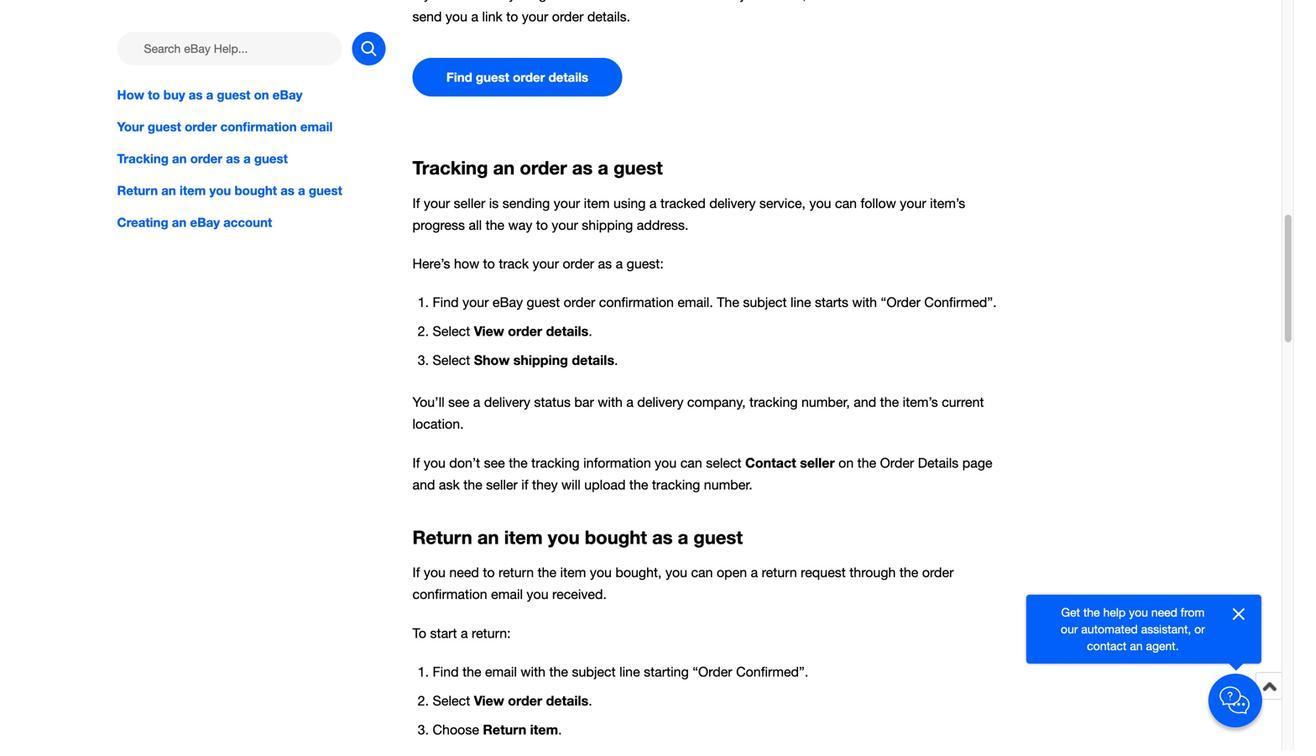 Task type: describe. For each thing, give the bounding box(es) containing it.
an right creating
[[172, 215, 187, 230]]

need inside the get the help you need from our automated assistant, or contact an agent.
[[1152, 606, 1178, 620]]

guest down link
[[476, 70, 510, 85]]

on inside "on the order details page and ask the seller if they will upload the tracking number."
[[839, 456, 854, 471]]

view for return
[[474, 693, 505, 709]]

find guest order details
[[447, 70, 589, 85]]

sending
[[503, 195, 550, 211]]

select inside 'if you can't find your guest order confirmation email in your inbox, select the button below and we'll send you a link to your order details.'
[[811, 0, 846, 2]]

button
[[873, 0, 912, 2]]

guest down buy
[[148, 119, 181, 134]]

select view order details . for show
[[433, 323, 593, 339]]

you down will
[[548, 526, 580, 549]]

to right the how
[[483, 256, 495, 272]]

you up the received. at the bottom left of the page
[[590, 565, 612, 581]]

can inside if your seller is sending your item using a tracked delivery service, you can follow your item's progress all the way to your shipping address.
[[835, 195, 857, 211]]

below
[[915, 0, 951, 2]]

order
[[881, 456, 915, 471]]

contact
[[1088, 639, 1127, 653]]

if for can
[[413, 565, 420, 581]]

follow
[[861, 195, 897, 211]]

guest:
[[627, 256, 664, 272]]

guest inside 'if you can't find your guest order confirmation email in your inbox, select the button below and we'll send you a link to your order details.'
[[539, 0, 572, 2]]

received.
[[553, 587, 607, 603]]

details.
[[588, 9, 631, 24]]

email down return:
[[485, 664, 517, 680]]

the left order
[[858, 456, 877, 471]]

find your ebay guest order confirmation email. the subject line starts with "order confirmed".
[[433, 295, 997, 310]]

progress
[[413, 217, 465, 233]]

find for show
[[433, 295, 459, 310]]

choose
[[433, 722, 479, 738]]

if for delivery
[[413, 195, 420, 211]]

creating
[[117, 215, 168, 230]]

service,
[[760, 195, 806, 211]]

tracking inside "on the order details page and ask the seller if they will upload the tracking number."
[[652, 478, 701, 493]]

your right sending
[[554, 195, 580, 211]]

the up the received. at the bottom left of the page
[[538, 565, 557, 581]]

show
[[474, 352, 510, 368]]

the inside you'll see a delivery status bar with a delivery company, tracking number, and the item's current location.
[[881, 395, 899, 410]]

email inside 'if you need to return the item you bought, you can open a return request through the order confirmation email you received.'
[[491, 587, 523, 603]]

your right the track
[[533, 256, 559, 272]]

item inside 'if you need to return the item you bought, you can open a return request through the order confirmation email you received.'
[[561, 565, 586, 581]]

we'll
[[982, 0, 1009, 2]]

contact
[[746, 455, 797, 471]]

starting
[[644, 664, 689, 680]]

creating an ebay account link
[[117, 213, 386, 232]]

how
[[117, 87, 144, 102]]

seller inside if your seller is sending your item using a tracked delivery service, you can follow your item's progress all the way to your shipping address.
[[454, 195, 486, 211]]

starts
[[815, 295, 849, 310]]

information
[[584, 456, 651, 471]]

if your seller is sending your item using a tracked delivery service, you can follow your item's progress all the way to your shipping address.
[[413, 195, 966, 233]]

details down details.
[[549, 70, 589, 85]]

your down the how
[[463, 295, 489, 310]]

an inside the get the help you need from our automated assistant, or contact an agent.
[[1131, 639, 1143, 653]]

in
[[726, 0, 736, 2]]

0 vertical spatial return
[[117, 183, 158, 198]]

from
[[1181, 606, 1205, 620]]

how
[[454, 256, 480, 272]]

1 horizontal spatial subject
[[743, 295, 787, 310]]

assistant,
[[1142, 623, 1192, 636]]

using
[[614, 195, 646, 211]]

get the help you need from our automated assistant, or contact an agent.
[[1061, 606, 1206, 653]]

0 horizontal spatial bought
[[235, 183, 277, 198]]

agent.
[[1147, 639, 1180, 653]]

your up progress in the left top of the page
[[424, 195, 450, 211]]

with "order
[[853, 295, 921, 310]]

our
[[1061, 623, 1079, 636]]

the inside if your seller is sending your item using a tracked delivery service, you can follow your item's progress all the way to your shipping address.
[[486, 217, 505, 233]]

2 vertical spatial return
[[483, 722, 527, 738]]

your right link
[[522, 9, 549, 24]]

here's how to track your order as a guest:
[[413, 256, 664, 272]]

the inside 'if you can't find your guest order confirmation email in your inbox, select the button below and we'll send you a link to your order details.'
[[850, 0, 869, 2]]

send
[[413, 9, 442, 24]]

email down how to buy as a guest on ebay link
[[300, 119, 333, 134]]

find inside find guest order details link
[[447, 70, 473, 85]]

number.
[[704, 478, 753, 493]]

an up the creating an ebay account
[[161, 183, 176, 198]]

don't
[[450, 456, 480, 471]]

0 horizontal spatial with
[[521, 664, 546, 680]]

see inside you'll see a delivery status bar with a delivery company, tracking number, and the item's current location.
[[449, 395, 470, 410]]

the
[[717, 295, 740, 310]]

2 return from the left
[[762, 565, 797, 581]]

select for show shipping details
[[433, 324, 470, 339]]

if you need to return the item you bought, you can open a return request through the order confirmation email you received.
[[413, 565, 954, 603]]

0 horizontal spatial delivery
[[484, 395, 531, 410]]

the right 'through' at the bottom right
[[900, 565, 919, 581]]

current
[[942, 395, 985, 410]]

1 vertical spatial confirmed".
[[736, 664, 809, 680]]

address.
[[637, 217, 689, 233]]

location.
[[413, 417, 464, 432]]

you'll see a delivery status bar with a delivery company, tracking number, and the item's current location.
[[413, 395, 985, 432]]

link
[[482, 9, 503, 24]]

a inside 'if you need to return the item you bought, you can open a return request through the order confirmation email you received.'
[[751, 565, 758, 581]]

bought,
[[616, 565, 662, 581]]

if
[[522, 478, 529, 493]]

select view order details . for return
[[433, 693, 593, 709]]

you right information
[[655, 456, 677, 471]]

start
[[430, 626, 457, 641]]

request
[[801, 565, 846, 581]]

tracked
[[661, 195, 706, 211]]

your right find
[[509, 0, 535, 2]]

the down "to start a return:"
[[463, 664, 482, 680]]

status
[[534, 395, 571, 410]]

bar
[[575, 395, 594, 410]]

get the help you need from our automated assistant, or contact an agent. tooltip
[[1054, 605, 1213, 655]]

or
[[1195, 623, 1206, 636]]

return an item you bought as a guest link
[[117, 181, 386, 200]]

choose return item .
[[433, 722, 562, 738]]

if for your
[[413, 0, 420, 2]]

will
[[562, 478, 581, 493]]

1 vertical spatial line
[[620, 664, 640, 680]]

creating an ebay account
[[117, 215, 272, 230]]

0 vertical spatial line
[[791, 295, 812, 310]]

you right bought,
[[666, 565, 688, 581]]

can't
[[450, 0, 479, 2]]

account
[[224, 215, 272, 230]]

1 return from the left
[[499, 565, 534, 581]]

confirmation inside 'if you can't find your guest order confirmation email in your inbox, select the button below and we'll send you a link to your order details.'
[[612, 0, 686, 2]]

select for return item
[[433, 693, 470, 709]]

get
[[1062, 606, 1081, 620]]

seller inside "on the order details page and ask the seller if they will upload the tracking number."
[[486, 478, 518, 493]]

open
[[717, 565, 747, 581]]

you left the received. at the bottom left of the page
[[527, 587, 549, 603]]

your right follow
[[900, 195, 927, 211]]

the down don't
[[464, 478, 483, 493]]

company,
[[688, 395, 746, 410]]

the inside the if you don't see the tracking information you can select contact seller
[[509, 456, 528, 471]]

the down the if you don't see the tracking information you can select contact seller
[[630, 478, 649, 493]]



Task type: vqa. For each thing, say whether or not it's contained in the screenshot.
"details" within Find guest order details link
yes



Task type: locate. For each thing, give the bounding box(es) containing it.
if for contact
[[413, 456, 420, 471]]

0 vertical spatial confirmed".
[[925, 295, 997, 310]]

if up progress in the left top of the page
[[413, 195, 420, 211]]

ebay for find your ebay guest order confirmation email. the subject line starts with "order confirmed".
[[493, 295, 523, 310]]

you inside the get the help you need from our automated assistant, or contact an agent.
[[1130, 606, 1149, 620]]

can inside 'if you need to return the item you bought, you can open a return request through the order confirmation email you received.'
[[691, 565, 713, 581]]

subject left starting
[[572, 664, 616, 680]]

can down you'll see a delivery status bar with a delivery company, tracking number, and the item's current location.
[[681, 456, 703, 471]]

2 vertical spatial ebay
[[493, 295, 523, 310]]

if you don't see the tracking information you can select contact seller
[[413, 455, 835, 471]]

0 horizontal spatial tracking
[[532, 456, 580, 471]]

the up if
[[509, 456, 528, 471]]

you
[[424, 0, 446, 2], [446, 9, 468, 24], [209, 183, 231, 198], [810, 195, 832, 211], [424, 456, 446, 471], [655, 456, 677, 471], [548, 526, 580, 549], [424, 565, 446, 581], [590, 565, 612, 581], [666, 565, 688, 581], [527, 587, 549, 603], [1130, 606, 1149, 620]]

2 horizontal spatial delivery
[[710, 195, 756, 211]]

1 select view order details . from the top
[[433, 323, 593, 339]]

you up ask
[[424, 456, 446, 471]]

2 vertical spatial seller
[[486, 478, 518, 493]]

delivery inside if your seller is sending your item using a tracked delivery service, you can follow your item's progress all the way to your shipping address.
[[710, 195, 756, 211]]

inbox,
[[770, 0, 807, 2]]

0 horizontal spatial ebay
[[190, 215, 220, 230]]

buy
[[164, 87, 185, 102]]

and inside 'if you can't find your guest order confirmation email in your inbox, select the button below and we'll send you a link to your order details.'
[[955, 0, 978, 2]]

delivery
[[710, 195, 756, 211], [484, 395, 531, 410], [638, 395, 684, 410]]

0 horizontal spatial on
[[254, 87, 269, 102]]

as
[[189, 87, 203, 102], [226, 151, 240, 166], [572, 157, 593, 179], [281, 183, 295, 198], [598, 256, 612, 272], [653, 526, 673, 549]]

on the order details page and ask the seller if they will upload the tracking number.
[[413, 456, 993, 493]]

and left ask
[[413, 478, 435, 493]]

an down don't
[[478, 526, 499, 549]]

2 vertical spatial and
[[413, 478, 435, 493]]

item's
[[930, 195, 966, 211], [903, 395, 939, 410]]

1 horizontal spatial confirmed".
[[925, 295, 997, 310]]

find for return
[[433, 664, 459, 680]]

see right don't
[[484, 456, 505, 471]]

1 view from the top
[[474, 323, 505, 339]]

here's
[[413, 256, 451, 272]]

if up send
[[413, 0, 420, 2]]

2 view from the top
[[474, 693, 505, 709]]

email
[[690, 0, 722, 2], [300, 119, 333, 134], [491, 587, 523, 603], [485, 664, 517, 680]]

1 vertical spatial subject
[[572, 664, 616, 680]]

way
[[509, 217, 533, 233]]

0 vertical spatial return an item you bought as a guest
[[117, 183, 342, 198]]

1 vertical spatial tracking
[[532, 456, 580, 471]]

tracking an order as a guest
[[117, 151, 288, 166], [413, 157, 663, 179]]

help
[[1104, 606, 1126, 620]]

tracking up progress in the left top of the page
[[413, 157, 488, 179]]

1 horizontal spatial tracking an order as a guest
[[413, 157, 663, 179]]

1 horizontal spatial shipping
[[582, 217, 633, 233]]

the left button
[[850, 0, 869, 2]]

shipping
[[582, 217, 633, 233], [514, 352, 568, 368]]

to right way
[[536, 217, 548, 233]]

1 horizontal spatial tracking
[[413, 157, 488, 179]]

a inside 'if you can't find your guest order confirmation email in your inbox, select the button below and we'll send you a link to your order details.'
[[471, 9, 479, 24]]

0 horizontal spatial return
[[499, 565, 534, 581]]

seller right contact
[[800, 455, 835, 471]]

guest
[[539, 0, 572, 2], [476, 70, 510, 85], [217, 87, 251, 102], [148, 119, 181, 134], [254, 151, 288, 166], [614, 157, 663, 179], [309, 183, 342, 198], [527, 295, 560, 310], [694, 526, 743, 549]]

you inside if your seller is sending your item using a tracked delivery service, you can follow your item's progress all the way to your shipping address.
[[810, 195, 832, 211]]

find down can't at the top
[[447, 70, 473, 85]]

to
[[413, 626, 427, 641]]

details up select show shipping details .
[[546, 323, 589, 339]]

. inside select show shipping details .
[[615, 353, 618, 368]]

1 horizontal spatial return an item you bought as a guest
[[413, 526, 743, 549]]

select up number.
[[706, 456, 742, 471]]

0 horizontal spatial tracking
[[117, 151, 169, 166]]

number,
[[802, 395, 850, 410]]

1 vertical spatial bought
[[585, 526, 647, 549]]

if inside if your seller is sending your item using a tracked delivery service, you can follow your item's progress all the way to your shipping address.
[[413, 195, 420, 211]]

shipping down "using"
[[582, 217, 633, 233]]

bought up bought,
[[585, 526, 647, 549]]

details
[[918, 456, 959, 471]]

a
[[471, 9, 479, 24], [206, 87, 213, 102], [244, 151, 251, 166], [598, 157, 609, 179], [298, 183, 305, 198], [650, 195, 657, 211], [616, 256, 623, 272], [473, 395, 481, 410], [627, 395, 634, 410], [678, 526, 689, 549], [751, 565, 758, 581], [461, 626, 468, 641]]

email up return:
[[491, 587, 523, 603]]

0 vertical spatial on
[[254, 87, 269, 102]]

select show shipping details .
[[433, 352, 618, 368]]

1 vertical spatial return
[[413, 526, 473, 549]]

0 vertical spatial need
[[450, 565, 479, 581]]

all
[[469, 217, 482, 233]]

1 vertical spatial ebay
[[190, 215, 220, 230]]

1 vertical spatial on
[[839, 456, 854, 471]]

an left agent.
[[1131, 639, 1143, 653]]

0 vertical spatial subject
[[743, 295, 787, 310]]

1 horizontal spatial see
[[484, 456, 505, 471]]

if up to
[[413, 565, 420, 581]]

find guest order details link
[[413, 58, 623, 97]]

1 horizontal spatial return
[[762, 565, 797, 581]]

0 vertical spatial and
[[955, 0, 978, 2]]

1 vertical spatial shipping
[[514, 352, 568, 368]]

Search eBay Help... text field
[[117, 32, 342, 65]]

delivery down show
[[484, 395, 531, 410]]

2 select from the top
[[433, 353, 470, 368]]

see
[[449, 395, 470, 410], [484, 456, 505, 471]]

confirmation up start
[[413, 587, 488, 603]]

and left we'll
[[955, 0, 978, 2]]

select inside the if you don't see the tracking information you can select contact seller
[[706, 456, 742, 471]]

details up "bar"
[[572, 352, 615, 368]]

2 horizontal spatial ebay
[[493, 295, 523, 310]]

1 vertical spatial and
[[854, 395, 877, 410]]

to inside how to buy as a guest on ebay link
[[148, 87, 160, 102]]

confirmation inside your guest order confirmation email link
[[220, 119, 297, 134]]

and right number,
[[854, 395, 877, 410]]

select view order details . up select show shipping details .
[[433, 323, 593, 339]]

your
[[117, 119, 144, 134]]

0 vertical spatial can
[[835, 195, 857, 211]]

0 vertical spatial tracking
[[750, 395, 798, 410]]

confirmation inside 'if you need to return the item you bought, you can open a return request through the order confirmation email you received.'
[[413, 587, 488, 603]]

confirmation down the guest:
[[599, 295, 674, 310]]

1 horizontal spatial seller
[[486, 478, 518, 493]]

1 horizontal spatial on
[[839, 456, 854, 471]]

item's inside you'll see a delivery status bar with a delivery company, tracking number, and the item's current location.
[[903, 395, 939, 410]]

find down here's
[[433, 295, 459, 310]]

you'll
[[413, 395, 445, 410]]

1 horizontal spatial line
[[791, 295, 812, 310]]

2 vertical spatial find
[[433, 664, 459, 680]]

confirmation
[[612, 0, 686, 2], [220, 119, 297, 134], [599, 295, 674, 310], [413, 587, 488, 603]]

is
[[489, 195, 499, 211]]

to inside if your seller is sending your item using a tracked delivery service, you can follow your item's progress all the way to your shipping address.
[[536, 217, 548, 233]]

guest up open
[[694, 526, 743, 549]]

the
[[850, 0, 869, 2], [486, 217, 505, 233], [881, 395, 899, 410], [509, 456, 528, 471], [858, 456, 877, 471], [464, 478, 483, 493], [630, 478, 649, 493], [538, 565, 557, 581], [900, 565, 919, 581], [1084, 606, 1101, 620], [463, 664, 482, 680], [550, 664, 568, 680]]

item's left current
[[903, 395, 939, 410]]

return left request
[[762, 565, 797, 581]]

your guest order confirmation email
[[117, 119, 333, 134]]

your
[[509, 0, 535, 2], [740, 0, 766, 2], [522, 9, 549, 24], [424, 195, 450, 211], [554, 195, 580, 211], [900, 195, 927, 211], [552, 217, 578, 233], [533, 256, 559, 272], [463, 295, 489, 310]]

ebay left account on the left top
[[190, 215, 220, 230]]

and inside "on the order details page and ask the seller if they will upload the tracking number."
[[413, 478, 435, 493]]

1 vertical spatial find
[[433, 295, 459, 310]]

1 horizontal spatial delivery
[[638, 395, 684, 410]]

see inside the if you don't see the tracking information you can select contact seller
[[484, 456, 505, 471]]

0 horizontal spatial need
[[450, 565, 479, 581]]

through
[[850, 565, 896, 581]]

ebay for creating an ebay account
[[190, 215, 220, 230]]

view for show
[[474, 323, 505, 339]]

seller up all
[[454, 195, 486, 211]]

select view order details .
[[433, 323, 593, 339], [433, 693, 593, 709]]

view up choose return item .
[[474, 693, 505, 709]]

1 vertical spatial with
[[521, 664, 546, 680]]

1 horizontal spatial return
[[413, 526, 473, 549]]

1 horizontal spatial ebay
[[273, 87, 303, 102]]

0 horizontal spatial tracking an order as a guest
[[117, 151, 288, 166]]

0 vertical spatial see
[[449, 395, 470, 410]]

0 horizontal spatial see
[[449, 395, 470, 410]]

email inside 'if you can't find your guest order confirmation email in your inbox, select the button below and we'll send you a link to your order details.'
[[690, 0, 722, 2]]

0 vertical spatial ebay
[[273, 87, 303, 102]]

4 if from the top
[[413, 565, 420, 581]]

item inside if your seller is sending your item using a tracked delivery service, you can follow your item's progress all the way to your shipping address.
[[584, 195, 610, 211]]

1 horizontal spatial with
[[598, 395, 623, 410]]

select view order details . up choose return item .
[[433, 693, 593, 709]]

can left open
[[691, 565, 713, 581]]

with inside you'll see a delivery status bar with a delivery company, tracking number, and the item's current location.
[[598, 395, 623, 410]]

0 vertical spatial select
[[811, 0, 846, 2]]

tracking an order as a guest inside tracking an order as a guest link
[[117, 151, 288, 166]]

to up return:
[[483, 565, 495, 581]]

need
[[450, 565, 479, 581], [1152, 606, 1178, 620]]

0 horizontal spatial seller
[[454, 195, 486, 211]]

see up location.
[[449, 395, 470, 410]]

select
[[811, 0, 846, 2], [706, 456, 742, 471]]

to start a return:
[[413, 626, 511, 641]]

how to buy as a guest on ebay
[[117, 87, 303, 102]]

find the email with the subject line starting "order confirmed".
[[433, 664, 809, 680]]

page
[[963, 456, 993, 471]]

ebay
[[273, 87, 303, 102], [190, 215, 220, 230], [493, 295, 523, 310]]

upload
[[585, 478, 626, 493]]

find
[[483, 0, 505, 2]]

bought down tracking an order as a guest link
[[235, 183, 277, 198]]

2 horizontal spatial tracking
[[750, 395, 798, 410]]

.
[[589, 324, 593, 339], [615, 353, 618, 368], [589, 693, 593, 709], [558, 722, 562, 738]]

guest up your guest order confirmation email
[[217, 87, 251, 102]]

need inside 'if you need to return the item you bought, you can open a return request through the order confirmation email you received.'
[[450, 565, 479, 581]]

bought
[[235, 183, 277, 198], [585, 526, 647, 549]]

0 vertical spatial bought
[[235, 183, 277, 198]]

line
[[791, 295, 812, 310], [620, 664, 640, 680]]

2 if from the top
[[413, 195, 420, 211]]

2 vertical spatial select
[[433, 693, 470, 709]]

an
[[172, 151, 187, 166], [493, 157, 515, 179], [161, 183, 176, 198], [172, 215, 187, 230], [478, 526, 499, 549], [1131, 639, 1143, 653]]

ebay up your guest order confirmation email link
[[273, 87, 303, 102]]

automated
[[1082, 623, 1138, 636]]

tracking an order as a guest link
[[117, 150, 386, 168]]

order inside 'if you need to return the item you bought, you can open a return request through the order confirmation email you received.'
[[923, 565, 954, 581]]

the right all
[[486, 217, 505, 233]]

tracking up they
[[532, 456, 580, 471]]

0 vertical spatial item's
[[930, 195, 966, 211]]

return:
[[472, 626, 511, 641]]

track
[[499, 256, 529, 272]]

2 vertical spatial tracking
[[652, 478, 701, 493]]

0 vertical spatial select
[[433, 324, 470, 339]]

. inside choose return item .
[[558, 722, 562, 738]]

0 vertical spatial select view order details .
[[433, 323, 593, 339]]

1 vertical spatial see
[[484, 456, 505, 471]]

1 horizontal spatial bought
[[585, 526, 647, 549]]

"order
[[693, 664, 733, 680]]

can left follow
[[835, 195, 857, 211]]

2 horizontal spatial seller
[[800, 455, 835, 471]]

find down start
[[433, 664, 459, 680]]

subject right the
[[743, 295, 787, 310]]

0 vertical spatial view
[[474, 323, 505, 339]]

0 horizontal spatial shipping
[[514, 352, 568, 368]]

return
[[117, 183, 158, 198], [413, 526, 473, 549], [483, 722, 527, 738]]

you right help
[[1130, 606, 1149, 620]]

3 select from the top
[[433, 693, 470, 709]]

they
[[532, 478, 558, 493]]

email.
[[678, 295, 714, 310]]

shipping up status
[[514, 352, 568, 368]]

your right in
[[740, 0, 766, 2]]

you up the creating an ebay account
[[209, 183, 231, 198]]

email left in
[[690, 0, 722, 2]]

if you can't find your guest order confirmation email in your inbox, select the button below and we'll send you a link to your order details.
[[413, 0, 1009, 24]]

guest down tracking an order as a guest link
[[309, 183, 342, 198]]

2 horizontal spatial return
[[483, 722, 527, 738]]

1 vertical spatial view
[[474, 693, 505, 709]]

1 vertical spatial need
[[1152, 606, 1178, 620]]

and inside you'll see a delivery status bar with a delivery company, tracking number, and the item's current location.
[[854, 395, 877, 410]]

1 horizontal spatial need
[[1152, 606, 1178, 620]]

select inside select show shipping details .
[[433, 353, 470, 368]]

if down location.
[[413, 456, 420, 471]]

0 horizontal spatial return
[[117, 183, 158, 198]]

you down can't at the top
[[446, 9, 468, 24]]

2 select view order details . from the top
[[433, 693, 593, 709]]

seller left if
[[486, 478, 518, 493]]

1 vertical spatial can
[[681, 456, 703, 471]]

line left starting
[[620, 664, 640, 680]]

0 vertical spatial seller
[[454, 195, 486, 211]]

ask
[[439, 478, 460, 493]]

0 horizontal spatial return an item you bought as a guest
[[117, 183, 342, 198]]

tracking an order as a guest down your guest order confirmation email
[[117, 151, 288, 166]]

guest down your guest order confirmation email link
[[254, 151, 288, 166]]

1 vertical spatial item's
[[903, 395, 939, 410]]

with
[[598, 395, 623, 410], [521, 664, 546, 680]]

3 if from the top
[[413, 456, 420, 471]]

to inside 'if you need to return the item you bought, you can open a return request through the order confirmation email you received.'
[[483, 565, 495, 581]]

1 select from the top
[[433, 324, 470, 339]]

item's inside if your seller is sending your item using a tracked delivery service, you can follow your item's progress all the way to your shipping address.
[[930, 195, 966, 211]]

0 horizontal spatial confirmed".
[[736, 664, 809, 680]]

guest right find
[[539, 0, 572, 2]]

delivery left company,
[[638, 395, 684, 410]]

2 horizontal spatial and
[[955, 0, 978, 2]]

and
[[955, 0, 978, 2], [854, 395, 877, 410], [413, 478, 435, 493]]

1 horizontal spatial and
[[854, 395, 877, 410]]

with up choose return item .
[[521, 664, 546, 680]]

tracking inside the if you don't see the tracking information you can select contact seller
[[532, 456, 580, 471]]

seller
[[454, 195, 486, 211], [800, 455, 835, 471], [486, 478, 518, 493]]

your guest order confirmation email link
[[117, 118, 386, 136]]

you up send
[[424, 0, 446, 2]]

1 vertical spatial seller
[[800, 455, 835, 471]]

the right get at the right bottom
[[1084, 606, 1101, 620]]

select down the how
[[433, 324, 470, 339]]

if inside 'if you need to return the item you bought, you can open a return request through the order confirmation email you received.'
[[413, 565, 420, 581]]

details down find the email with the subject line starting "order confirmed".
[[546, 693, 589, 709]]

on up your guest order confirmation email link
[[254, 87, 269, 102]]

0 horizontal spatial and
[[413, 478, 435, 493]]

order
[[576, 0, 608, 2], [552, 9, 584, 24], [513, 70, 545, 85], [185, 119, 217, 134], [190, 151, 223, 166], [520, 157, 567, 179], [563, 256, 595, 272], [564, 295, 596, 310], [508, 323, 543, 339], [923, 565, 954, 581], [508, 693, 543, 709]]

tracking an order as a guest up sending
[[413, 157, 663, 179]]

if inside 'if you can't find your guest order confirmation email in your inbox, select the button below and we'll send you a link to your order details.'
[[413, 0, 420, 2]]

tracking inside you'll see a delivery status bar with a delivery company, tracking number, and the item's current location.
[[750, 395, 798, 410]]

how to buy as a guest on ebay link
[[117, 86, 386, 104]]

an up is
[[493, 157, 515, 179]]

the down the received. at the bottom left of the page
[[550, 664, 568, 680]]

a inside if your seller is sending your item using a tracked delivery service, you can follow your item's progress all the way to your shipping address.
[[650, 195, 657, 211]]

you up start
[[424, 565, 446, 581]]

0 vertical spatial find
[[447, 70, 473, 85]]

your right way
[[552, 217, 578, 233]]

return down ask
[[413, 526, 473, 549]]

0 horizontal spatial select
[[706, 456, 742, 471]]

item
[[180, 183, 206, 198], [584, 195, 610, 211], [504, 526, 543, 549], [561, 565, 586, 581], [530, 722, 558, 738]]

to
[[507, 9, 518, 24], [148, 87, 160, 102], [536, 217, 548, 233], [483, 256, 495, 272], [483, 565, 495, 581]]

return up return:
[[499, 565, 534, 581]]

need up assistant,
[[1152, 606, 1178, 620]]

0 horizontal spatial subject
[[572, 664, 616, 680]]

0 vertical spatial with
[[598, 395, 623, 410]]

confirmed".
[[925, 295, 997, 310], [736, 664, 809, 680]]

item's right follow
[[930, 195, 966, 211]]

an down your guest order confirmation email
[[172, 151, 187, 166]]

1 horizontal spatial tracking
[[652, 478, 701, 493]]

1 if from the top
[[413, 0, 420, 2]]

0 vertical spatial shipping
[[582, 217, 633, 233]]

the inside the get the help you need from our automated assistant, or contact an agent.
[[1084, 606, 1101, 620]]

on
[[254, 87, 269, 102], [839, 456, 854, 471]]

can inside the if you don't see the tracking information you can select contact seller
[[681, 456, 703, 471]]

1 vertical spatial return an item you bought as a guest
[[413, 526, 743, 549]]

1 vertical spatial select view order details .
[[433, 693, 593, 709]]

to inside 'if you can't find your guest order confirmation email in your inbox, select the button below and we'll send you a link to your order details.'
[[507, 9, 518, 24]]

if inside the if you don't see the tracking information you can select contact seller
[[413, 456, 420, 471]]

2 vertical spatial can
[[691, 565, 713, 581]]

on left order
[[839, 456, 854, 471]]

0 horizontal spatial line
[[620, 664, 640, 680]]

tracking left number,
[[750, 395, 798, 410]]

guest up "using"
[[614, 157, 663, 179]]

guest down here's how to track your order as a guest:
[[527, 295, 560, 310]]

1 vertical spatial select
[[433, 353, 470, 368]]

1 vertical spatial select
[[706, 456, 742, 471]]

shipping inside if your seller is sending your item using a tracked delivery service, you can follow your item's progress all the way to your shipping address.
[[582, 217, 633, 233]]

find
[[447, 70, 473, 85], [433, 295, 459, 310], [433, 664, 459, 680]]

select right inbox,
[[811, 0, 846, 2]]

1 horizontal spatial select
[[811, 0, 846, 2]]

tracking left number.
[[652, 478, 701, 493]]

delivery right "tracked"
[[710, 195, 756, 211]]



